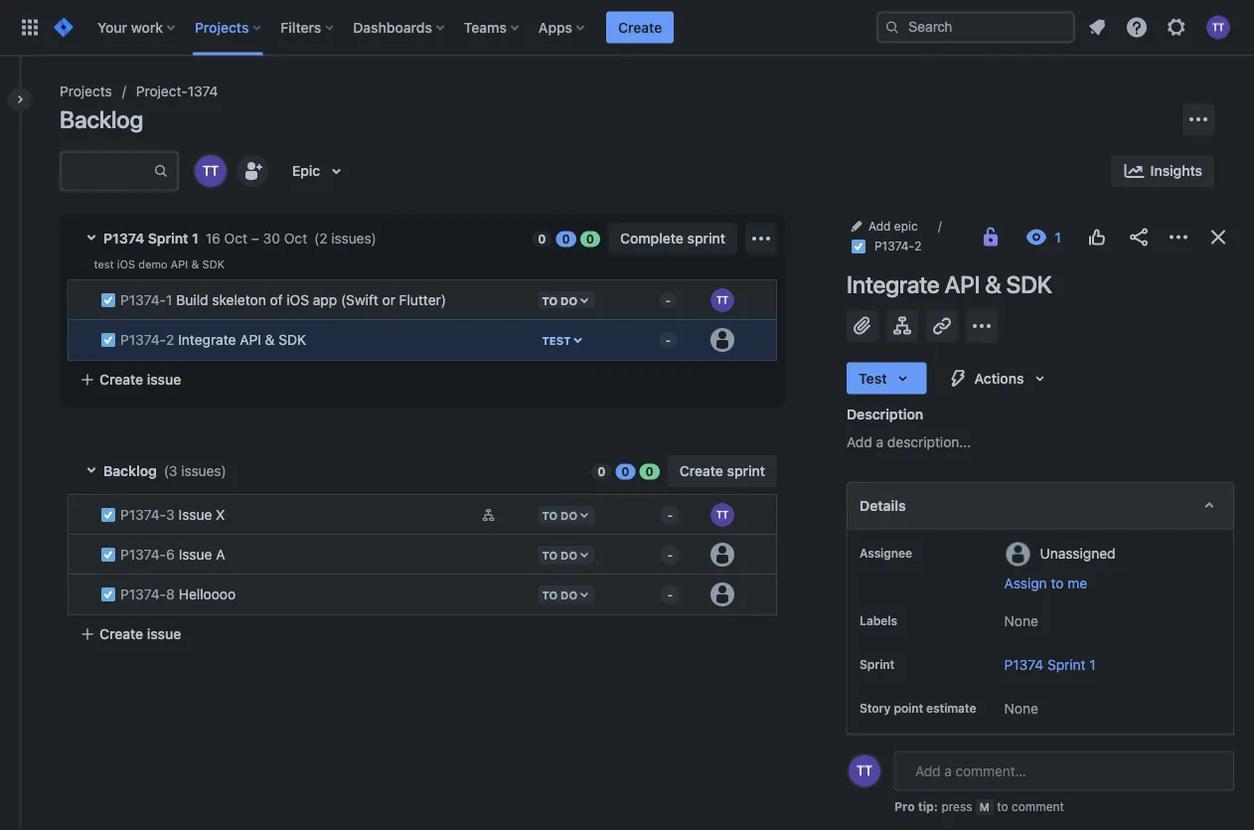 Task type: vqa. For each thing, say whether or not it's contained in the screenshot.
DATA
no



Task type: describe. For each thing, give the bounding box(es) containing it.
create issue for p1374-3 issue x
[[99, 626, 181, 642]]

p1374 sprint 1 16 oct – 30 oct ( 2 issues )
[[103, 230, 377, 247]]

add epic button
[[847, 216, 925, 236]]

actions button
[[935, 363, 1064, 394]]

epic button
[[280, 155, 360, 187]]

- left assignee: terry turtle image
[[668, 509, 673, 523]]

projects for projects popup button
[[195, 19, 249, 35]]

none for labels
[[1005, 613, 1039, 629]]

p1374-6 issue a
[[120, 546, 225, 563]]

project-1374
[[136, 83, 218, 99]]

task image
[[851, 239, 867, 254]]

assignee pin to top. only you can see pinned fields. image
[[917, 546, 933, 562]]

create down p1374-1 link
[[99, 371, 143, 388]]

last week
[[907, 816, 960, 830]]

terry turtle image
[[195, 155, 227, 187]]

2 for p1374-2
[[915, 239, 922, 253]]

1 horizontal spatial sprint
[[860, 658, 895, 672]]

test
[[94, 258, 114, 271]]

labels
[[860, 614, 898, 628]]

p1374-2 integrate api & sdk
[[120, 332, 306, 348]]

p1374- for p1374-1 build skeleton of ios app (swift or flutter)
[[120, 292, 166, 308]]

build
[[176, 292, 208, 308]]

test ios demo api & sdk
[[94, 258, 225, 271]]

filters
[[281, 19, 322, 35]]

dashboards
[[353, 19, 432, 35]]

p1374- for p1374-8 helloooo
[[120, 586, 166, 603]]

1 oct from the left
[[224, 230, 248, 246]]

p1374 sprint 1 link
[[1005, 657, 1097, 673]]

1 vertical spatial 3
[[166, 507, 175, 523]]

p1374-1 link
[[120, 292, 172, 308]]

app
[[313, 292, 337, 308]]

project-1374 link
[[136, 80, 218, 103]]

- right test - change status image
[[666, 333, 671, 347]]

( inside p1374 sprint 1 16 oct – 30 oct ( 2 issues )
[[314, 230, 320, 247]]

issue for 1
[[147, 371, 181, 388]]

assign
[[1005, 575, 1048, 591]]

details element
[[847, 482, 1235, 530]]

description
[[847, 406, 924, 422]]

assignee: terry turtle image
[[711, 288, 735, 312]]

vote options: no one has voted for this issue yet. image
[[1086, 225, 1110, 249]]

epic
[[895, 219, 919, 233]]

p1374 for p1374 sprint 1
[[1005, 657, 1044, 673]]

to do: 0 of 0 (story points) element for 16 oct – 30 oct
[[532, 230, 552, 247]]

0 for to do: 0 of 0 (story points) element corresponding to 16 oct – 30 oct
[[538, 232, 547, 246]]

create issue button for p1374-3 issue x
[[68, 617, 778, 652]]

1 for p1374 sprint 1 16 oct – 30 oct ( 2 issues )
[[192, 230, 199, 247]]

filters button
[[275, 11, 341, 43]]

to for p1374-6 issue a
[[542, 549, 558, 562]]

tip:
[[919, 800, 939, 814]]

none for story point estimate
[[1005, 700, 1039, 717]]

create button
[[607, 11, 674, 43]]

create inside primary element
[[619, 19, 662, 35]]

0 horizontal spatial ios
[[117, 258, 135, 271]]

p1374-3 issue x
[[120, 507, 225, 523]]

8
[[166, 586, 175, 603]]

issue for issue x
[[179, 507, 212, 523]]

p1374-1 build skeleton of ios app (swift or flutter)
[[120, 292, 446, 308]]

add app image
[[971, 314, 994, 338]]

create issue image
[[56, 268, 80, 292]]

p1374 sprint 1 actions image
[[750, 227, 774, 251]]

add for add epic
[[869, 219, 891, 233]]

help image
[[1126, 15, 1150, 39]]

primary element
[[12, 0, 877, 55]]

projects link
[[60, 80, 112, 103]]

details
[[860, 497, 906, 514]]

add a child issue image
[[891, 314, 915, 338]]

unassigned
[[1041, 546, 1116, 562]]

0 vertical spatial 3
[[169, 463, 177, 479]]

6
[[166, 546, 175, 563]]

of
[[270, 292, 283, 308]]

link issues, web pages, and more image
[[931, 314, 955, 338]]

reporter
[[860, 753, 911, 767]]

issue for issue a
[[179, 546, 212, 563]]

copy link to issue image
[[918, 238, 934, 254]]

0 horizontal spatial 1
[[166, 292, 172, 308]]

a
[[877, 434, 884, 450]]

p1374-2
[[875, 239, 922, 253]]

2 inside p1374 sprint 1 16 oct – 30 oct ( 2 issues )
[[320, 230, 328, 247]]

Search field
[[877, 11, 1076, 43]]

in progress: 0 of 0 (story points) element for 16 oct – 30 oct
[[556, 230, 577, 247]]

x
[[216, 507, 225, 523]]

banner containing your work
[[0, 0, 1255, 56]]

your work button
[[91, 11, 183, 43]]

assignee: terry turtle image
[[711, 503, 735, 527]]

backlog ( 3 issues )
[[103, 463, 226, 479]]

helloooo
[[179, 586, 236, 603]]

create issue for p1374-1 build skeleton of ios app (swift or flutter)
[[99, 371, 181, 388]]

1 vertical spatial integrate
[[178, 332, 236, 348]]

actions
[[975, 370, 1025, 387]]

0 for to do: 0 of 0 (story points) element corresponding to (
[[598, 465, 606, 479]]

work
[[131, 19, 163, 35]]

sdk for test ios demo api & sdk
[[202, 258, 225, 271]]

profile image of terry turtle image
[[849, 755, 881, 787]]

backlog for backlog ( 3 issues )
[[103, 463, 157, 479]]

demo
[[138, 258, 168, 271]]

1 to do from the top
[[542, 509, 578, 522]]

test
[[859, 370, 888, 387]]

30
[[263, 230, 280, 246]]

p1374-8 helloooo
[[120, 586, 236, 603]]

do for issue a
[[561, 549, 578, 562]]

apps button
[[533, 11, 593, 43]]

close image
[[1207, 225, 1231, 249]]

–
[[251, 230, 259, 246]]

create sprint button
[[668, 455, 778, 487]]

to do for p1374-8 helloooo
[[542, 588, 578, 601]]

m
[[980, 801, 990, 814]]

story
[[860, 702, 891, 716]]

1 to from the top
[[542, 509, 558, 522]]

story point estimate
[[860, 702, 977, 716]]

do for helloooo
[[561, 588, 578, 601]]

to for p1374-8 helloooo
[[542, 588, 558, 601]]

project-
[[136, 83, 188, 99]]

issue for 3
[[147, 626, 181, 642]]

2 unassigned image from the top
[[711, 543, 735, 567]]

1 create issue image from the top
[[56, 308, 80, 332]]

1374
[[188, 83, 218, 99]]



Task type: locate. For each thing, give the bounding box(es) containing it.
1 vertical spatial issue
[[179, 546, 212, 563]]

1 vertical spatial unassigned image
[[711, 543, 735, 567]]

add epic
[[869, 219, 919, 233]]

Search backlog text field
[[62, 153, 153, 189]]

appswitcher icon image
[[18, 15, 42, 39]]

( right the 30
[[314, 230, 320, 247]]

0 vertical spatial to
[[542, 509, 558, 522]]

1 horizontal spatial &
[[265, 332, 275, 348]]

p1374 inside p1374 sprint 1 16 oct – 30 oct ( 2 issues )
[[103, 230, 144, 247]]

api for p1374-2 integrate api & sdk
[[240, 332, 261, 348]]

p1374 down assign at right bottom
[[1005, 657, 1044, 673]]

1 horizontal spatial oct
[[284, 230, 307, 246]]

unassigned image up unassigned image
[[711, 543, 735, 567]]

1 horizontal spatial (
[[314, 230, 320, 247]]

1 none from the top
[[1005, 613, 1039, 629]]

p1374-6 link
[[120, 546, 175, 563]]

0 vertical spatial issues
[[331, 230, 372, 247]]

to do
[[542, 509, 578, 522], [542, 549, 578, 562], [542, 588, 578, 601]]

api up link issues, web pages, and more image
[[945, 270, 981, 298]]

none
[[1005, 613, 1039, 629], [1005, 700, 1039, 717]]

0 vertical spatial do
[[561, 509, 578, 522]]

- down create sprint button
[[668, 548, 673, 562]]

2 create issue from the top
[[99, 626, 181, 642]]

p1374- up "p1374-6" link
[[120, 507, 166, 523]]

0 vertical spatial add
[[869, 219, 891, 233]]

share image
[[1128, 225, 1152, 249]]

1 for p1374 sprint 1
[[1090, 657, 1097, 673]]

1 horizontal spatial integrate
[[847, 270, 940, 298]]

0 horizontal spatial sdk
[[202, 258, 225, 271]]

issue down 8
[[147, 626, 181, 642]]

0 vertical spatial done: 0 of 0 (story points) element
[[581, 230, 601, 247]]

2 horizontal spatial 2
[[915, 239, 922, 253]]

test button
[[847, 363, 927, 394]]

0 vertical spatial issue
[[147, 371, 181, 388]]

2 horizontal spatial sdk
[[1007, 270, 1053, 298]]

0 vertical spatial )
[[372, 230, 377, 247]]

2 down p1374-1 link
[[166, 332, 174, 348]]

2 vertical spatial 1
[[1090, 657, 1097, 673]]

- for p1374-8 helloooo
[[668, 588, 673, 602]]

1 do from the top
[[561, 509, 578, 522]]

teams
[[464, 19, 507, 35]]

0 vertical spatial projects
[[195, 19, 249, 35]]

sprint
[[148, 230, 188, 247], [1048, 657, 1086, 673], [860, 658, 895, 672]]

-
[[666, 293, 671, 307], [666, 333, 671, 347], [668, 509, 673, 523], [668, 548, 673, 562], [668, 588, 673, 602]]

) up x
[[221, 463, 226, 479]]

add left a
[[847, 434, 873, 450]]

2 oct from the left
[[284, 230, 307, 246]]

0 vertical spatial issue
[[179, 507, 212, 523]]

1 vertical spatial create issue image
[[56, 483, 80, 507]]

1 vertical spatial (
[[164, 463, 169, 479]]

1 horizontal spatial projects
[[195, 19, 249, 35]]

0 vertical spatial p1374
[[103, 230, 144, 247]]

dashboards button
[[347, 11, 452, 43]]

press
[[942, 800, 973, 814]]

1 horizontal spatial )
[[372, 230, 377, 247]]

0 vertical spatial create issue image
[[56, 308, 80, 332]]

attach image
[[851, 314, 875, 338]]

to do: 0 of 0 (story points) element for (
[[592, 463, 612, 480]]

p1374
[[103, 230, 144, 247], [1005, 657, 1044, 673]]

1 horizontal spatial sdk
[[279, 332, 306, 348]]

integrate
[[847, 270, 940, 298], [178, 332, 236, 348]]

backlog menu image
[[1187, 107, 1211, 131]]

1 horizontal spatial 2
[[320, 230, 328, 247]]

settings image
[[1165, 15, 1189, 39]]

projects
[[195, 19, 249, 35], [60, 83, 112, 99]]

1 horizontal spatial issues
[[331, 230, 372, 247]]

create sprint
[[680, 463, 766, 479]]

sprint for p1374 sprint 1 16 oct – 30 oct ( 2 issues )
[[148, 230, 188, 247]]

to left me
[[1052, 575, 1064, 591]]

3 to from the top
[[542, 588, 558, 601]]

description...
[[888, 434, 972, 450]]

1 vertical spatial issues
[[181, 463, 221, 479]]

1 vertical spatial )
[[221, 463, 226, 479]]

0 vertical spatial p1374-2 link
[[875, 236, 922, 257]]

2 horizontal spatial api
[[945, 270, 981, 298]]

1 vertical spatial 1
[[166, 292, 172, 308]]

& for test ios demo api & sdk
[[191, 258, 199, 271]]

sdk
[[202, 258, 225, 271], [1007, 270, 1053, 298], [279, 332, 306, 348]]

p1374- for p1374-3 issue x
[[120, 507, 166, 523]]

sprint
[[688, 230, 726, 247], [728, 463, 766, 479]]

projects button
[[189, 11, 269, 43]]

0 horizontal spatial (
[[164, 463, 169, 479]]

add inside popup button
[[869, 219, 891, 233]]

integrate down p1374-2
[[847, 270, 940, 298]]

1 inside p1374 sprint 1 16 oct – 30 oct ( 2 issues )
[[192, 230, 199, 247]]

2 horizontal spatial &
[[986, 270, 1002, 298]]

sprint for create sprint
[[728, 463, 766, 479]]

done: 0 of 0 (story points) element left create sprint button
[[640, 463, 660, 480]]

0 horizontal spatial in progress: 0 of 0 (story points) element
[[556, 230, 577, 247]]

backlog for backlog
[[60, 105, 143, 133]]

0 horizontal spatial done: 0 of 0 (story points) element
[[581, 230, 601, 247]]

0 horizontal spatial )
[[221, 463, 226, 479]]

1 unassigned image from the top
[[711, 328, 735, 352]]

0 horizontal spatial p1374
[[103, 230, 144, 247]]

pro
[[895, 800, 915, 814]]

1 vertical spatial create issue button
[[68, 617, 778, 652]]

backlog
[[60, 105, 143, 133], [103, 463, 157, 479]]

( up p1374-3 issue x
[[164, 463, 169, 479]]

0 vertical spatial in progress: 0 of 0 (story points) element
[[556, 230, 577, 247]]

2 to do from the top
[[542, 549, 578, 562]]

p1374- down "p1374-6" link
[[120, 586, 166, 603]]

1 left build in the left top of the page
[[166, 292, 172, 308]]

last
[[907, 816, 927, 830]]

1 horizontal spatial 1
[[192, 230, 199, 247]]

p1374 up the "test"
[[103, 230, 144, 247]]

p1374- for p1374-6 issue a
[[120, 546, 166, 563]]

1 vertical spatial to
[[998, 800, 1009, 814]]

0 vertical spatial to do
[[542, 509, 578, 522]]

1 horizontal spatial ios
[[287, 292, 309, 308]]

pro tip: press m to comment
[[895, 800, 1065, 814]]

Add a comment… field
[[895, 751, 1235, 791]]

p1374- down p1374-1 link
[[120, 332, 166, 348]]

0 vertical spatial (
[[314, 230, 320, 247]]

0 horizontal spatial to
[[998, 800, 1009, 814]]

api right demo
[[171, 258, 188, 271]]

actions image
[[1167, 225, 1191, 249]]

- left assignee: terry turtle icon at the right of page
[[666, 293, 671, 307]]

0 horizontal spatial sprint
[[688, 230, 726, 247]]

api
[[171, 258, 188, 271], [945, 270, 981, 298], [240, 332, 261, 348]]

0 horizontal spatial oct
[[224, 230, 248, 246]]

- for p1374-1 build skeleton of ios app (swift or flutter)
[[666, 293, 671, 307]]

0 vertical spatial create issue button
[[68, 362, 778, 398]]

1 horizontal spatial to
[[1052, 575, 1064, 591]]

insights image
[[1123, 159, 1147, 183]]

0 vertical spatial sprint
[[688, 230, 726, 247]]

add a description...
[[847, 434, 972, 450]]

done: 0 of 0 (story points) element
[[581, 230, 601, 247], [640, 463, 660, 480]]

(swift
[[341, 292, 379, 308]]

1 create issue from the top
[[99, 371, 181, 388]]

2 down epic
[[915, 239, 922, 253]]

create issue button for p1374-1 build skeleton of ios app (swift or flutter)
[[68, 362, 778, 398]]

create issue down p1374-8 link on the bottom left of page
[[99, 626, 181, 642]]

3 up 6
[[166, 507, 175, 523]]

p1374 for p1374 sprint 1 16 oct – 30 oct ( 2 issues )
[[103, 230, 144, 247]]

insights
[[1151, 163, 1203, 179]]

1 vertical spatial done: 0 of 0 (story points) element
[[640, 463, 660, 480]]

1 horizontal spatial done: 0 of 0 (story points) element
[[640, 463, 660, 480]]

to right 'm'
[[998, 800, 1009, 814]]

integrate api & sdk
[[847, 270, 1053, 298]]

api for test ios demo api & sdk
[[171, 258, 188, 271]]

2 vertical spatial to
[[542, 588, 558, 601]]

0 vertical spatial integrate
[[847, 270, 940, 298]]

apps
[[539, 19, 573, 35]]

sprint up test ios demo api & sdk
[[148, 230, 188, 247]]

1 horizontal spatial p1374-2 link
[[875, 236, 922, 257]]

sprint inside complete sprint button
[[688, 230, 726, 247]]

0 horizontal spatial integrate
[[178, 332, 236, 348]]

1 vertical spatial projects
[[60, 83, 112, 99]]

banner
[[0, 0, 1255, 56]]

p1374- for p1374-2 integrate api & sdk
[[120, 332, 166, 348]]

0 for ('s in progress: 0 of 0 (story points) 'element'
[[622, 465, 630, 479]]

1 vertical spatial p1374-2 link
[[120, 332, 174, 348]]

projects up 1374
[[195, 19, 249, 35]]

) inside p1374 sprint 1 16 oct – 30 oct ( 2 issues )
[[372, 230, 377, 247]]

& down of
[[265, 332, 275, 348]]

16
[[206, 230, 221, 246]]

complete
[[621, 230, 684, 247]]

0 horizontal spatial p1374-2 link
[[120, 332, 174, 348]]

unassigned image down assignee: terry turtle icon at the right of page
[[711, 328, 735, 352]]

in progress: 0 of 0 (story points) element
[[556, 230, 577, 247], [616, 463, 636, 480]]

ios right of
[[287, 292, 309, 308]]

2 to from the top
[[542, 549, 558, 562]]

0 horizontal spatial api
[[171, 258, 188, 271]]

ios
[[117, 258, 135, 271], [287, 292, 309, 308]]

or
[[382, 292, 396, 308]]

assign to me
[[1005, 575, 1088, 591]]

1 horizontal spatial api
[[240, 332, 261, 348]]

1 vertical spatial to
[[542, 549, 558, 562]]

0 horizontal spatial &
[[191, 258, 199, 271]]

0 horizontal spatial sprint
[[148, 230, 188, 247]]

create issue image down create issue icon
[[56, 308, 80, 332]]

a
[[216, 546, 225, 563]]

to do for p1374-6 issue a
[[542, 549, 578, 562]]

insights button
[[1111, 155, 1215, 187]]

in progress: 0 of 0 (story points) element for (
[[616, 463, 636, 480]]

sdk for p1374-2 integrate api & sdk
[[279, 332, 306, 348]]

me
[[1068, 575, 1088, 591]]

1 vertical spatial add
[[847, 434, 873, 450]]

(
[[314, 230, 320, 247], [164, 463, 169, 479]]

) up (swift
[[372, 230, 377, 247]]

sprint inside create sprint button
[[728, 463, 766, 479]]

epic
[[292, 163, 320, 179]]

0 horizontal spatial issues
[[181, 463, 221, 479]]

projects right sidebar navigation icon
[[60, 83, 112, 99]]

1 vertical spatial ios
[[287, 292, 309, 308]]

none down p1374 sprint 1
[[1005, 700, 1039, 717]]

issues up (swift
[[331, 230, 372, 247]]

2 right the 30
[[320, 230, 328, 247]]

p1374-8 link
[[120, 586, 175, 603]]

api down skeleton
[[240, 332, 261, 348]]

0 vertical spatial ios
[[117, 258, 135, 271]]

2 do from the top
[[561, 549, 578, 562]]

1 issue from the top
[[147, 371, 181, 388]]

0 vertical spatial to
[[1052, 575, 1064, 591]]

oct right the 30
[[284, 230, 307, 246]]

0 for ('s 'done: 0 of 0 (story points)' element
[[646, 465, 654, 479]]

1 vertical spatial create issue
[[99, 626, 181, 642]]

2 for p1374-2 integrate api & sdk
[[166, 332, 174, 348]]

to
[[542, 509, 558, 522], [542, 549, 558, 562], [542, 588, 558, 601]]

search image
[[885, 19, 901, 35]]

integrate api & sdk link
[[170, 330, 314, 350]]

none down assign at right bottom
[[1005, 613, 1039, 629]]

create issue image left p1374-3 link
[[56, 483, 80, 507]]

)
[[372, 230, 377, 247], [221, 463, 226, 479]]

assignee
[[860, 547, 913, 561]]

p1374- for p1374-2
[[875, 239, 915, 253]]

issues up x
[[181, 463, 221, 479]]

sprint for complete sprint
[[688, 230, 726, 247]]

2 create issue button from the top
[[68, 617, 778, 652]]

p1374-3 link
[[120, 507, 175, 523]]

p1374- down add epic in the right top of the page
[[875, 239, 915, 253]]

- left unassigned image
[[668, 588, 673, 602]]

oct
[[224, 230, 248, 246], [284, 230, 307, 246]]

build skeleton of ios app (swift or flutter) link
[[168, 290, 454, 310]]

- for p1374-6 issue a
[[668, 548, 673, 562]]

issue left x
[[179, 507, 212, 523]]

p1374-2 link down p1374-1 link
[[120, 332, 174, 348]]

1 horizontal spatial sprint
[[728, 463, 766, 479]]

unassigned image
[[711, 583, 735, 607]]

sprint up assignee: terry turtle image
[[728, 463, 766, 479]]

oct left –
[[224, 230, 248, 246]]

add
[[869, 219, 891, 233], [847, 434, 873, 450]]

create issue down p1374-1 link
[[99, 371, 181, 388]]

issue down the p1374-2 integrate api & sdk
[[147, 371, 181, 388]]

p1374- down p1374-3 link
[[120, 546, 166, 563]]

skeleton
[[212, 292, 266, 308]]

issues inside p1374 sprint 1 16 oct – 30 oct ( 2 issues )
[[331, 230, 372, 247]]

issue right 6
[[179, 546, 212, 563]]

estimate
[[927, 702, 977, 716]]

& up build in the left top of the page
[[191, 258, 199, 271]]

0 vertical spatial unassigned image
[[711, 328, 735, 352]]

done: 0 of 0 (story points) element for (
[[640, 463, 660, 480]]

sdk up actions
[[1007, 270, 1053, 298]]

& for p1374-2 integrate api & sdk
[[265, 332, 275, 348]]

create
[[619, 19, 662, 35], [99, 371, 143, 388], [680, 463, 724, 479], [99, 626, 143, 642]]

sdk down p1374-1 build skeleton of ios app (swift or flutter)
[[279, 332, 306, 348]]

teams button
[[458, 11, 527, 43]]

0 horizontal spatial 2
[[166, 332, 174, 348]]

projects for projects link
[[60, 83, 112, 99]]

0 for 16 oct – 30 oct's 'done: 0 of 0 (story points)' element
[[587, 232, 595, 246]]

ios right the "test"
[[117, 258, 135, 271]]

in progress: 0 of 0 (story points) element left complete
[[556, 230, 577, 247]]

3 to do from the top
[[542, 588, 578, 601]]

complete sprint button
[[609, 223, 738, 255]]

your
[[97, 19, 127, 35]]

1 vertical spatial none
[[1005, 700, 1039, 717]]

p1374-2 link down add epic in the right top of the page
[[875, 236, 922, 257]]

issues
[[331, 230, 372, 247], [181, 463, 221, 479]]

done: 0 of 0 (story points) element for 16 oct – 30 oct
[[581, 230, 601, 247]]

2 issue from the top
[[147, 626, 181, 642]]

1 horizontal spatial to do: 0 of 0 (story points) element
[[592, 463, 612, 480]]

& up add app image
[[986, 270, 1002, 298]]

1 vertical spatial issue
[[147, 626, 181, 642]]

1 down the assign to me button
[[1090, 657, 1097, 673]]

2 issue from the top
[[179, 546, 212, 563]]

0 vertical spatial backlog
[[60, 105, 143, 133]]

0 vertical spatial create issue
[[99, 371, 181, 388]]

1 horizontal spatial in progress: 0 of 0 (story points) element
[[616, 463, 636, 480]]

0 vertical spatial none
[[1005, 613, 1039, 629]]

1 vertical spatial to do: 0 of 0 (story points) element
[[592, 463, 612, 480]]

create up assignee: terry turtle image
[[680, 463, 724, 479]]

week
[[931, 816, 960, 830]]

p1374- down demo
[[120, 292, 166, 308]]

1 left 16
[[192, 230, 199, 247]]

create right apps popup button
[[619, 19, 662, 35]]

1 vertical spatial backlog
[[103, 463, 157, 479]]

in progress: 0 of 0 (story points) element left create sprint button
[[616, 463, 636, 480]]

p1374-
[[875, 239, 915, 253], [120, 292, 166, 308], [120, 332, 166, 348], [120, 507, 166, 523], [120, 546, 166, 563], [120, 586, 166, 603]]

2 horizontal spatial 1
[[1090, 657, 1097, 673]]

issue
[[147, 371, 181, 388], [147, 626, 181, 642]]

story point estimate pin to top. only you can see pinned fields. image
[[880, 717, 896, 733]]

sdk down 16
[[202, 258, 225, 271]]

assign to me button
[[1005, 573, 1214, 593]]

done: 0 of 0 (story points) element left complete
[[581, 230, 601, 247]]

point
[[894, 702, 924, 716]]

1 vertical spatial p1374
[[1005, 657, 1044, 673]]

backlog down projects link
[[60, 105, 143, 133]]

add left epic
[[869, 219, 891, 233]]

to inside the assign to me button
[[1052, 575, 1064, 591]]

sprint for p1374 sprint 1
[[1048, 657, 1086, 673]]

edit icon image
[[509, 332, 524, 348]]

1 horizontal spatial p1374
[[1005, 657, 1044, 673]]

0 vertical spatial 1
[[192, 230, 199, 247]]

sidebar navigation image
[[0, 80, 44, 119]]

2 vertical spatial to do
[[542, 588, 578, 601]]

sprint inside p1374 sprint 1 16 oct – 30 oct ( 2 issues )
[[148, 230, 188, 247]]

add people image
[[241, 159, 265, 183]]

0 horizontal spatial projects
[[60, 83, 112, 99]]

1 vertical spatial to do
[[542, 549, 578, 562]]

create down p1374-8 link on the bottom left of page
[[99, 626, 143, 642]]

your profile and settings image
[[1207, 15, 1231, 39]]

3 do from the top
[[561, 588, 578, 601]]

1 create issue button from the top
[[68, 362, 778, 398]]

sprint right complete
[[688, 230, 726, 247]]

complete sprint
[[621, 230, 726, 247]]

to do: 0 of 0 (story points) element
[[532, 230, 552, 247], [592, 463, 612, 480]]

labels pin to top. only you can see pinned fields. image
[[902, 613, 918, 629]]

comment
[[1012, 800, 1065, 814]]

2 create issue image from the top
[[56, 483, 80, 507]]

jira software image
[[52, 15, 76, 39], [52, 15, 76, 39]]

0 horizontal spatial to do: 0 of 0 (story points) element
[[532, 230, 552, 247]]

3
[[169, 463, 177, 479], [166, 507, 175, 523]]

projects inside popup button
[[195, 19, 249, 35]]

2 vertical spatial do
[[561, 588, 578, 601]]

0 vertical spatial to do: 0 of 0 (story points) element
[[532, 230, 552, 247]]

test - change status image
[[571, 333, 584, 346]]

0 for in progress: 0 of 0 (story points) 'element' associated with 16 oct – 30 oct
[[562, 232, 571, 246]]

1 issue from the top
[[179, 507, 212, 523]]

2 none from the top
[[1005, 700, 1039, 717]]

sprint down me
[[1048, 657, 1086, 673]]

create issue image
[[56, 308, 80, 332], [56, 483, 80, 507]]

unassigned image
[[711, 328, 735, 352], [711, 543, 735, 567]]

your work
[[97, 19, 163, 35]]

3 up p1374-3 issue x
[[169, 463, 177, 479]]

p1374 sprint 1
[[1005, 657, 1097, 673]]

sprint down the labels
[[860, 658, 895, 672]]

notifications image
[[1086, 15, 1110, 39]]

create issue
[[99, 371, 181, 388], [99, 626, 181, 642]]

add for add a description...
[[847, 434, 873, 450]]

backlog up p1374-3 link
[[103, 463, 157, 479]]

flutter)
[[399, 292, 446, 308]]

integrate down build in the left top of the page
[[178, 332, 236, 348]]



